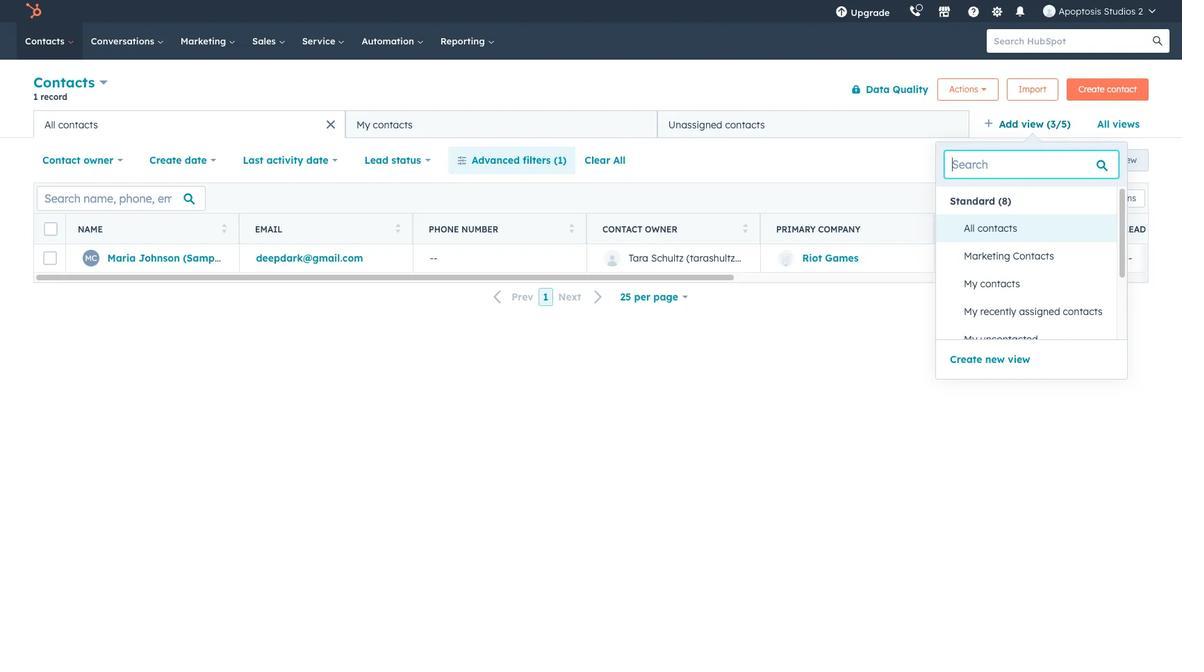 Task type: vqa. For each thing, say whether or not it's contained in the screenshot.
'Get'
no



Task type: locate. For each thing, give the bounding box(es) containing it.
advanced filters (1)
[[472, 154, 567, 167]]

view down uncontacted
[[1008, 354, 1030, 366]]

contact owner up the tara at the right of the page
[[603, 224, 677, 235]]

email
[[255, 224, 283, 235]]

0 vertical spatial last
[[243, 154, 263, 167]]

1 horizontal spatial marketing
[[964, 250, 1010, 263]]

press to sort. element left phone
[[395, 223, 400, 235]]

25 per page button
[[611, 284, 697, 311]]

1 horizontal spatial all contacts
[[964, 222, 1017, 235]]

views
[[1113, 118, 1140, 131]]

all left views
[[1097, 118, 1110, 131]]

1 inside "contacts" banner
[[33, 92, 38, 102]]

view for save
[[1119, 155, 1137, 165]]

my inside my recently assigned contacts "button"
[[964, 306, 978, 318]]

automation
[[362, 35, 417, 47]]

press to sort. element for phone number
[[569, 223, 574, 235]]

1 vertical spatial contact owner
[[603, 224, 677, 235]]

upgrade image
[[836, 6, 848, 19]]

owner
[[84, 154, 114, 167], [645, 224, 677, 235]]

press to sort. image
[[395, 223, 400, 233], [569, 223, 574, 233], [1090, 223, 1095, 233]]

1 right prev
[[543, 291, 548, 304]]

1 horizontal spatial my contacts button
[[950, 270, 1117, 298]]

1 horizontal spatial create
[[950, 354, 982, 366]]

1 horizontal spatial contact
[[603, 224, 642, 235]]

edit columns button
[[1077, 189, 1145, 207]]

2 date from the left
[[306, 154, 328, 167]]

press to sort. element
[[221, 223, 227, 235], [395, 223, 400, 235], [569, 223, 574, 235], [743, 223, 748, 235], [1090, 223, 1095, 235]]

press to sort. image up next
[[569, 223, 574, 233]]

0 vertical spatial all contacts button
[[33, 110, 345, 138]]

last activity date button
[[234, 147, 347, 174]]

2 horizontal spatial press to sort. image
[[1090, 223, 1095, 233]]

(3/5)
[[1047, 118, 1071, 131]]

contacts for my contacts button to the bottom
[[980, 278, 1020, 290]]

contacts up record
[[33, 74, 95, 91]]

1 horizontal spatial --
[[1125, 252, 1132, 265]]

1 -- from the left
[[430, 252, 437, 265]]

my contacts button up advanced
[[345, 110, 657, 138]]

1 vertical spatial my contacts
[[964, 278, 1020, 290]]

create contact button
[[1067, 78, 1149, 100]]

my contacts down 2023
[[964, 278, 1020, 290]]

reporting
[[440, 35, 487, 47]]

1 date from the left
[[185, 154, 207, 167]]

all down standard
[[964, 222, 975, 235]]

(1)
[[554, 154, 567, 167]]

my for my contacts button to the bottom
[[964, 278, 978, 290]]

view for add
[[1021, 118, 1044, 131]]

2 vertical spatial view
[[1008, 354, 1030, 366]]

contact inside contact owner popup button
[[42, 154, 81, 167]]

my left recently
[[964, 306, 978, 318]]

1 vertical spatial marketing
[[964, 250, 1010, 263]]

save view button
[[1073, 149, 1149, 172]]

0 vertical spatial marketing
[[181, 35, 229, 47]]

all down 1 record
[[44, 118, 55, 131]]

press to sort. element up next
[[569, 223, 574, 235]]

sales
[[252, 35, 278, 47]]

create date button
[[140, 147, 225, 174]]

contacts down hubspot link
[[25, 35, 67, 47]]

all contacts button up "create date" popup button
[[33, 110, 345, 138]]

0 vertical spatial contact
[[42, 154, 81, 167]]

19,
[[970, 252, 982, 265]]

marketing inside button
[[964, 250, 1010, 263]]

contacts
[[58, 118, 98, 131], [373, 118, 413, 131], [725, 118, 765, 131], [978, 222, 1017, 235], [980, 278, 1020, 290], [1063, 306, 1103, 318]]

0 horizontal spatial last
[[243, 154, 263, 167]]

2 press to sort. image from the left
[[569, 223, 574, 233]]

press to sort. image for email
[[395, 223, 400, 233]]

standard
[[950, 195, 995, 208]]

owner inside popup button
[[84, 154, 114, 167]]

my contacts up the lead status
[[356, 118, 413, 131]]

lead status
[[1124, 224, 1180, 235]]

press to sort. image up (tarashultz49@gmail.com)
[[743, 223, 748, 233]]

1 vertical spatial lead
[[1124, 224, 1146, 235]]

clear all
[[585, 154, 626, 167]]

1 vertical spatial view
[[1119, 155, 1137, 165]]

1 horizontal spatial my contacts
[[964, 278, 1020, 290]]

press to sort. element up (tarashultz49@gmail.com)
[[743, 223, 748, 235]]

contacts right unassigned
[[725, 118, 765, 131]]

data quality
[[866, 83, 928, 96]]

menu
[[826, 0, 1165, 22]]

0 horizontal spatial my contacts button
[[345, 110, 657, 138]]

create contact
[[1078, 84, 1137, 94]]

press to sort. image
[[221, 223, 227, 233], [743, 223, 748, 233]]

my up the lead status
[[356, 118, 370, 131]]

1 for 1 record
[[33, 92, 38, 102]]

0 horizontal spatial --
[[430, 252, 437, 265]]

contacts up the lead status
[[373, 118, 413, 131]]

all contacts down standard (8)
[[964, 222, 1017, 235]]

create left contact
[[1078, 84, 1105, 94]]

0 horizontal spatial lead
[[364, 154, 388, 167]]

contacts down 2023
[[980, 278, 1020, 290]]

0 horizontal spatial contact
[[42, 154, 81, 167]]

1 horizontal spatial -- button
[[1108, 245, 1182, 272]]

2 vertical spatial contacts
[[1013, 250, 1054, 263]]

all views
[[1097, 118, 1140, 131]]

lead inside lead status popup button
[[364, 154, 388, 167]]

contacts banner
[[33, 71, 1149, 110]]

prev button
[[485, 289, 538, 307]]

4 press to sort. element from the left
[[743, 223, 748, 235]]

all contacts down record
[[44, 118, 98, 131]]

press to sort. image up (sample
[[221, 223, 227, 233]]

0 vertical spatial contacts
[[25, 35, 67, 47]]

last
[[243, 154, 263, 167], [950, 224, 971, 235]]

0 horizontal spatial contact owner
[[42, 154, 114, 167]]

status
[[1149, 224, 1180, 235]]

create new view
[[950, 354, 1030, 366]]

(8)
[[998, 195, 1011, 208]]

marketing contacts
[[964, 250, 1054, 263]]

last for last activity date (edt)
[[950, 224, 971, 235]]

contacts down date
[[1013, 250, 1054, 263]]

view
[[1021, 118, 1044, 131], [1119, 155, 1137, 165], [1008, 354, 1030, 366]]

quality
[[893, 83, 928, 96]]

activity
[[266, 154, 303, 167]]

marketing link
[[172, 22, 244, 60]]

1 vertical spatial contacts
[[33, 74, 95, 91]]

1 inside 1 button
[[543, 291, 548, 304]]

1 horizontal spatial all contacts button
[[950, 215, 1117, 243]]

Search search field
[[944, 151, 1119, 179]]

0 vertical spatial all contacts
[[44, 118, 98, 131]]

actions button
[[937, 78, 998, 100]]

0 horizontal spatial owner
[[84, 154, 114, 167]]

-- button down lead status
[[1108, 245, 1182, 272]]

my uncontacted button
[[950, 326, 1117, 354]]

deepdark@gmail.com button
[[239, 245, 413, 272]]

press to sort. element down the 'edit'
[[1090, 223, 1095, 235]]

number
[[461, 224, 498, 235]]

1 horizontal spatial press to sort. image
[[743, 223, 748, 233]]

3 press to sort. image from the left
[[1090, 223, 1095, 233]]

2
[[1138, 6, 1143, 17]]

create inside "contacts" banner
[[1078, 84, 1105, 94]]

1 press to sort. image from the left
[[395, 223, 400, 233]]

0 horizontal spatial marketing
[[181, 35, 229, 47]]

1 press to sort. element from the left
[[221, 223, 227, 235]]

0 horizontal spatial 1
[[33, 92, 38, 102]]

last for last activity date
[[243, 154, 263, 167]]

contacts down the (8)
[[978, 222, 1017, 235]]

calling icon button
[[904, 2, 927, 20]]

1 vertical spatial create
[[149, 154, 182, 167]]

my for my recently assigned contacts "button"
[[964, 306, 978, 318]]

my down 19,
[[964, 278, 978, 290]]

all contacts button down standard (8) button
[[950, 215, 1117, 243]]

contact owner
[[42, 154, 114, 167], [603, 224, 677, 235]]

contacts right the assigned
[[1063, 306, 1103, 318]]

my contacts
[[356, 118, 413, 131], [964, 278, 1020, 290]]

0 horizontal spatial press to sort. image
[[395, 223, 400, 233]]

0 horizontal spatial date
[[185, 154, 207, 167]]

1 -- button from the left
[[413, 245, 587, 272]]

2 press to sort. image from the left
[[743, 223, 748, 233]]

service link
[[294, 22, 353, 60]]

-- down phone
[[430, 252, 437, 265]]

create up the search name, phone, email addresses, or company search box
[[149, 154, 182, 167]]

my contacts button up my recently assigned contacts
[[950, 270, 1117, 298]]

date
[[185, 154, 207, 167], [306, 154, 328, 167]]

2 -- button from the left
[[1108, 245, 1182, 272]]

press to sort. image left phone
[[395, 223, 400, 233]]

0 horizontal spatial all contacts button
[[33, 110, 345, 138]]

all right clear
[[613, 154, 626, 167]]

contact up the tara at the right of the page
[[603, 224, 642, 235]]

contact)
[[226, 252, 268, 265]]

0 vertical spatial contact owner
[[42, 154, 114, 167]]

1 press to sort. image from the left
[[221, 223, 227, 233]]

contact down record
[[42, 154, 81, 167]]

3 press to sort. element from the left
[[569, 223, 574, 235]]

1 vertical spatial contact
[[603, 224, 642, 235]]

lead for lead status
[[1124, 224, 1146, 235]]

1 left record
[[33, 92, 38, 102]]

1 button
[[538, 288, 553, 306]]

0 vertical spatial lead
[[364, 154, 388, 167]]

sales link
[[244, 22, 294, 60]]

all inside the clear all button
[[613, 154, 626, 167]]

1 horizontal spatial contact owner
[[603, 224, 677, 235]]

games
[[825, 252, 859, 265]]

create left new
[[950, 354, 982, 366]]

view right "add"
[[1021, 118, 1044, 131]]

0 horizontal spatial -- button
[[413, 245, 587, 272]]

0 horizontal spatial create
[[149, 154, 182, 167]]

last left activity
[[243, 154, 263, 167]]

1 horizontal spatial date
[[306, 154, 328, 167]]

create inside popup button
[[149, 154, 182, 167]]

1 horizontal spatial 1
[[543, 291, 548, 304]]

marketing
[[181, 35, 229, 47], [964, 250, 1010, 263]]

1 horizontal spatial last
[[950, 224, 971, 235]]

press to sort. image down the 'edit'
[[1090, 223, 1095, 233]]

settings link
[[989, 4, 1006, 18]]

-- down lead status
[[1125, 252, 1132, 265]]

1 vertical spatial last
[[950, 224, 971, 235]]

maria
[[107, 252, 136, 265]]

contacts link
[[17, 22, 83, 60]]

add
[[999, 118, 1018, 131]]

press to sort. element up (sample
[[221, 223, 227, 235]]

all inside all views link
[[1097, 118, 1110, 131]]

unassigned contacts button
[[657, 110, 969, 138]]

data quality button
[[842, 75, 929, 103]]

owner up schultz
[[645, 224, 677, 235]]

1
[[33, 92, 38, 102], [543, 291, 548, 304]]

-- button down number
[[413, 245, 587, 272]]

press to sort. element for contact owner
[[743, 223, 748, 235]]

all views link
[[1088, 110, 1149, 138]]

4 - from the left
[[1129, 252, 1132, 265]]

owner up the search name, phone, email addresses, or company search box
[[84, 154, 114, 167]]

1 vertical spatial 1
[[543, 291, 548, 304]]

2 horizontal spatial create
[[1078, 84, 1105, 94]]

view inside add view (3/5) popup button
[[1021, 118, 1044, 131]]

last up "oct"
[[950, 224, 971, 235]]

name
[[78, 224, 103, 235]]

2 press to sort. element from the left
[[395, 223, 400, 235]]

view right save
[[1119, 155, 1137, 165]]

menu item
[[900, 0, 902, 22]]

5 press to sort. element from the left
[[1090, 223, 1095, 235]]

create
[[1078, 84, 1105, 94], [149, 154, 182, 167], [950, 354, 982, 366]]

1 horizontal spatial owner
[[645, 224, 677, 235]]

my inside my uncontacted 'button'
[[964, 334, 978, 346]]

oct 19, 2023
[[951, 252, 1007, 265]]

my up "create new view" button
[[964, 334, 978, 346]]

0 vertical spatial view
[[1021, 118, 1044, 131]]

my
[[356, 118, 370, 131], [964, 278, 978, 290], [964, 306, 978, 318], [964, 334, 978, 346]]

2 vertical spatial create
[[950, 354, 982, 366]]

phone
[[429, 224, 459, 235]]

clear all button
[[576, 147, 635, 174]]

1 vertical spatial owner
[[645, 224, 677, 235]]

0 horizontal spatial my contacts
[[356, 118, 413, 131]]

0 horizontal spatial all contacts
[[44, 118, 98, 131]]

contacts
[[25, 35, 67, 47], [33, 74, 95, 91], [1013, 250, 1054, 263]]

(tarashultz49@gmail.com)
[[686, 252, 807, 265]]

1 horizontal spatial lead
[[1124, 224, 1146, 235]]

0 vertical spatial 1
[[33, 92, 38, 102]]

0 vertical spatial create
[[1078, 84, 1105, 94]]

press to sort. element for last activity date (edt)
[[1090, 223, 1095, 235]]

view inside save view 'button'
[[1119, 155, 1137, 165]]

last inside last activity date popup button
[[243, 154, 263, 167]]

contacts inside "button"
[[1063, 306, 1103, 318]]

date inside "create date" popup button
[[185, 154, 207, 167]]

contact owner up the search name, phone, email addresses, or company search box
[[42, 154, 114, 167]]

unassigned contacts
[[668, 118, 765, 131]]

0 horizontal spatial press to sort. image
[[221, 223, 227, 233]]

record
[[40, 92, 67, 102]]

0 vertical spatial owner
[[84, 154, 114, 167]]

1 horizontal spatial press to sort. image
[[569, 223, 574, 233]]

(edt)
[[1042, 224, 1064, 235]]

add view (3/5) button
[[975, 110, 1088, 138]]



Task type: describe. For each thing, give the bounding box(es) containing it.
contacts inside button
[[1013, 250, 1054, 263]]

unassigned
[[668, 118, 722, 131]]

tara schultz image
[[1043, 5, 1056, 17]]

create for create new view
[[950, 354, 982, 366]]

apoptosis
[[1059, 6, 1101, 17]]

notifications image
[[1014, 6, 1027, 19]]

conversations
[[91, 35, 157, 47]]

1 record
[[33, 92, 67, 102]]

marketing for marketing contacts
[[964, 250, 1010, 263]]

0 vertical spatial my contacts
[[356, 118, 413, 131]]

contacts up contact owner popup button
[[58, 118, 98, 131]]

import
[[1019, 84, 1046, 94]]

notifications button
[[1009, 0, 1032, 22]]

create for create contact
[[1078, 84, 1105, 94]]

my for my uncontacted 'button' at the right of page
[[964, 334, 978, 346]]

contacts for the topmost my contacts button
[[373, 118, 413, 131]]

apoptosis studios 2 button
[[1035, 0, 1164, 22]]

my recently assigned contacts button
[[950, 298, 1117, 326]]

lead status
[[364, 154, 421, 167]]

my uncontacted
[[964, 334, 1038, 346]]

contact owner inside contact owner popup button
[[42, 154, 114, 167]]

hubspot link
[[17, 3, 52, 19]]

1 vertical spatial all contacts
[[964, 222, 1017, 235]]

date
[[1017, 224, 1039, 235]]

menu containing apoptosis studios 2
[[826, 0, 1165, 22]]

new
[[985, 354, 1005, 366]]

2 -- from the left
[[1125, 252, 1132, 265]]

johnson
[[139, 252, 180, 265]]

25 per page
[[620, 291, 678, 304]]

help image
[[968, 6, 980, 19]]

assigned
[[1019, 306, 1060, 318]]

save view
[[1098, 155, 1137, 165]]

search button
[[1146, 29, 1170, 53]]

recently
[[980, 306, 1016, 318]]

my for the topmost my contacts button
[[356, 118, 370, 131]]

clear
[[585, 154, 610, 167]]

maria johnson (sample contact) link
[[107, 252, 268, 265]]

Search name, phone, email addresses, or company search field
[[37, 186, 206, 211]]

page
[[653, 291, 678, 304]]

data
[[866, 83, 890, 96]]

lead status button
[[355, 147, 440, 174]]

1 vertical spatial my contacts button
[[950, 270, 1117, 298]]

lead for lead status
[[364, 154, 388, 167]]

studios
[[1104, 6, 1136, 17]]

schultz
[[651, 252, 684, 265]]

my recently assigned contacts
[[964, 306, 1103, 318]]

2 - from the left
[[434, 252, 437, 265]]

create for create date
[[149, 154, 182, 167]]

riot
[[802, 252, 822, 265]]

save
[[1098, 155, 1117, 165]]

last activity date
[[243, 154, 328, 167]]

import button
[[1007, 78, 1058, 100]]

edit columns
[[1086, 193, 1136, 203]]

1 for 1
[[543, 291, 548, 304]]

activity
[[974, 224, 1015, 235]]

press to sort. element for email
[[395, 223, 400, 235]]

2023
[[985, 252, 1007, 265]]

riot games
[[802, 252, 859, 265]]

riot games link
[[802, 252, 859, 265]]

3 - from the left
[[1125, 252, 1129, 265]]

maria johnson (sample contact)
[[107, 252, 268, 265]]

1 vertical spatial all contacts button
[[950, 215, 1117, 243]]

deepdark@gmail.com link
[[256, 252, 363, 265]]

deepdark@gmail.com
[[256, 252, 363, 265]]

tara schultz (tarashultz49@gmail.com) button
[[587, 245, 807, 272]]

marketplaces image
[[938, 6, 951, 19]]

actions
[[949, 84, 978, 94]]

last activity date (edt)
[[950, 224, 1064, 235]]

primary
[[776, 224, 816, 235]]

reporting link
[[432, 22, 503, 60]]

advanced filters (1) button
[[448, 147, 576, 174]]

calling icon image
[[909, 6, 922, 18]]

contacts for unassigned contacts button
[[725, 118, 765, 131]]

pagination navigation
[[485, 288, 611, 307]]

filters
[[523, 154, 551, 167]]

uncontacted
[[980, 334, 1038, 346]]

press to sort. image for phone number
[[569, 223, 574, 233]]

next
[[558, 291, 581, 304]]

contacts inside popup button
[[33, 74, 95, 91]]

advanced
[[472, 154, 520, 167]]

search image
[[1153, 36, 1163, 46]]

conversations link
[[83, 22, 172, 60]]

marketing for marketing
[[181, 35, 229, 47]]

25
[[620, 291, 631, 304]]

date inside last activity date popup button
[[306, 154, 328, 167]]

tara schultz (tarashultz49@gmail.com)
[[629, 252, 807, 265]]

settings image
[[991, 6, 1003, 18]]

view inside "create new view" button
[[1008, 354, 1030, 366]]

marketplaces button
[[930, 0, 959, 22]]

standard (8) button
[[936, 190, 1117, 213]]

contact owner button
[[33, 147, 132, 174]]

company
[[818, 224, 861, 235]]

Search HubSpot search field
[[987, 29, 1157, 53]]

primary company column header
[[760, 214, 935, 245]]

service
[[302, 35, 338, 47]]

standard (8)
[[950, 195, 1011, 208]]

press to sort. image for last activity date (edt)
[[1090, 223, 1095, 233]]

contact
[[1107, 84, 1137, 94]]

phone number
[[429, 224, 498, 235]]

create new view button
[[950, 352, 1030, 368]]

edit
[[1086, 193, 1101, 203]]

per
[[634, 291, 650, 304]]

0 vertical spatial my contacts button
[[345, 110, 657, 138]]

hubspot image
[[25, 3, 42, 19]]

contacts for bottom "all contacts" button
[[978, 222, 1017, 235]]

1 - from the left
[[430, 252, 434, 265]]

(sample
[[183, 252, 223, 265]]

tara
[[629, 252, 648, 265]]



